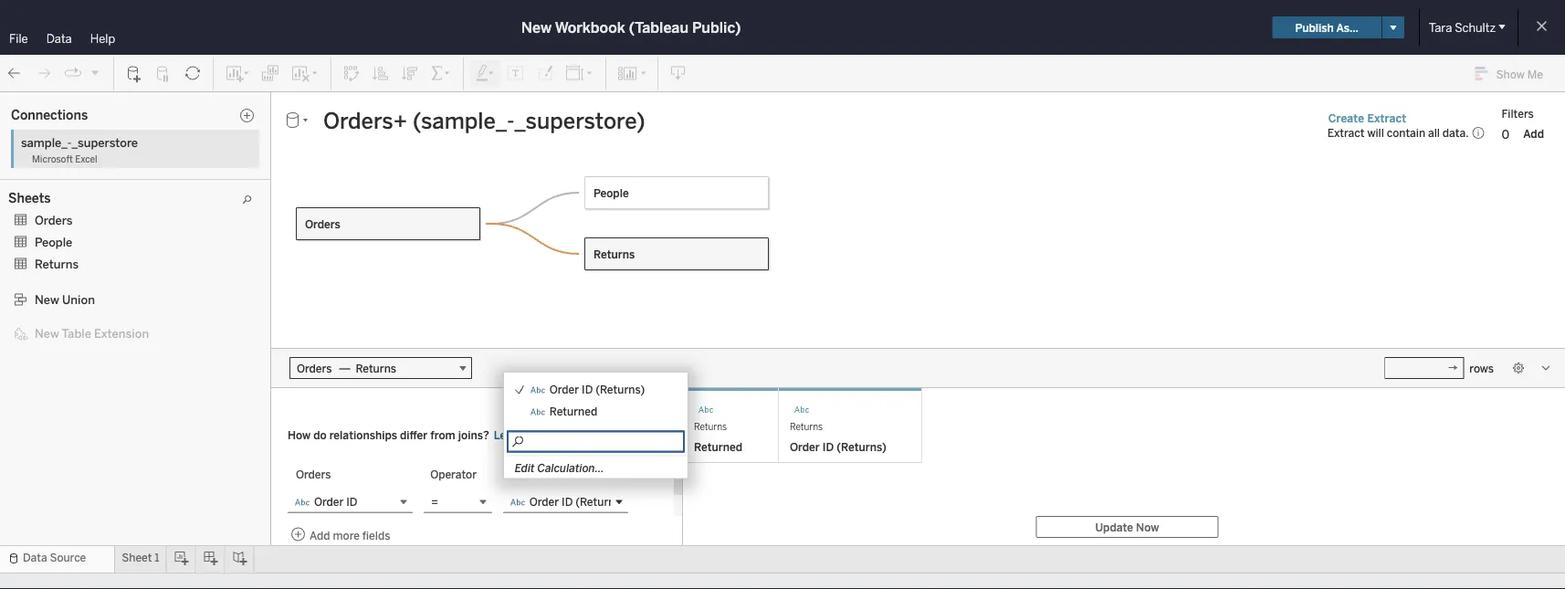 Task type: vqa. For each thing, say whether or not it's contained in the screenshot.
accelerate
no



Task type: describe. For each thing, give the bounding box(es) containing it.
sort descending image
[[401, 64, 419, 83]]

how do relationships differ from joins? learn more
[[288, 429, 555, 442]]

1
[[155, 551, 160, 565]]

ci for average with 95% ci
[[134, 290, 145, 303]]

me
[[1528, 67, 1544, 81]]

learn
[[494, 429, 524, 442]]

totals
[[38, 231, 69, 244]]

average with 95% ci
[[38, 290, 145, 303]]

id for order id (returns) dropdown button
[[562, 495, 573, 508]]

new worksheet image
[[225, 64, 250, 83]]

order id button
[[288, 491, 413, 513]]

average for average line
[[38, 176, 80, 189]]

columns
[[378, 97, 424, 111]]

create extract link
[[1328, 111, 1408, 126]]

box
[[38, 212, 58, 226]]

relationships
[[329, 429, 397, 442]]

rows
[[378, 128, 406, 142]]

list box containing order id (returns)
[[504, 373, 688, 428]]

1 horizontal spatial people
[[594, 186, 629, 200]]

union
[[62, 292, 95, 307]]

new table extension
[[35, 326, 149, 341]]

format workbook image
[[536, 64, 554, 83]]

average for average with 95% ci
[[38, 290, 80, 303]]

publish as...
[[1296, 21, 1359, 34]]

median for median with quartiles
[[38, 194, 76, 207]]

contain
[[1387, 126, 1426, 139]]

0 horizontal spatial people
[[35, 235, 72, 249]]

show/hide cards image
[[618, 64, 647, 83]]

download image
[[670, 64, 688, 83]]

tara
[[1429, 20, 1453, 35]]

order id
[[314, 495, 358, 508]]

sheet 1
[[122, 551, 160, 565]]

publish
[[1296, 21, 1334, 34]]

new for new workbook (tableau public)
[[521, 19, 552, 36]]

joins?
[[458, 429, 489, 442]]

0 vertical spatial extract
[[1368, 112, 1407, 125]]

new union
[[35, 292, 95, 307]]

ci for median with 95% ci
[[131, 308, 142, 322]]

returned inside grid
[[694, 441, 743, 454]]

= button
[[424, 491, 492, 513]]

trend line
[[38, 327, 92, 340]]

highlight image
[[475, 64, 496, 83]]

trend
[[38, 327, 67, 340]]

differ
[[400, 429, 428, 442]]

median for median with 95% ci
[[38, 308, 76, 322]]

95% for average with 95% ci
[[107, 290, 132, 303]]

microsoft
[[32, 153, 73, 164]]

learn more link
[[493, 428, 556, 443]]

create
[[1329, 112, 1365, 125]]

create extract
[[1329, 112, 1407, 125]]

edit calculation...
[[515, 462, 604, 475]]

collapse image
[[167, 100, 178, 111]]

analytics
[[84, 97, 136, 112]]

model
[[16, 266, 51, 281]]

median with quartiles
[[38, 194, 151, 207]]

size
[[260, 269, 279, 282]]

data.
[[1443, 126, 1469, 139]]

will
[[1368, 126, 1385, 139]]

add button
[[1516, 125, 1553, 143]]

all
[[1429, 126, 1441, 139]]

how
[[288, 429, 311, 442]]

sample_-_superstore microsoft excel
[[21, 135, 138, 164]]

pages
[[210, 98, 241, 111]]

grid containing returned
[[683, 388, 1566, 545]]

new for new table extension
[[35, 326, 59, 341]]

order id (returns) button
[[503, 491, 628, 513]]

do
[[314, 429, 327, 442]]

order inside dropdown button
[[530, 495, 559, 508]]

0 vertical spatial (returns)
[[596, 383, 645, 396]]

1 vertical spatial extract
[[1328, 126, 1365, 139]]

new workbook (tableau public)
[[521, 19, 741, 36]]

filters
[[1502, 107, 1534, 120]]

0 vertical spatial order id (returns)
[[550, 383, 645, 396]]

connections
[[11, 108, 88, 123]]

schultz
[[1455, 20, 1496, 35]]

returns order id (returns)
[[790, 421, 887, 454]]

0
[[1502, 127, 1510, 141]]

line for average line
[[82, 176, 104, 189]]

now
[[1136, 520, 1160, 534]]

(tableau
[[629, 19, 689, 36]]

data source
[[23, 551, 86, 565]]

pause auto updates image
[[154, 64, 173, 83]]

plot
[[60, 212, 81, 226]]

order inside dropdown button
[[314, 495, 344, 508]]

tara schultz
[[1429, 20, 1496, 35]]

line for constant line
[[88, 158, 110, 171]]

order inside returns order id (returns)
[[790, 441, 820, 454]]



Task type: locate. For each thing, give the bounding box(es) containing it.
update
[[1096, 520, 1134, 534]]

id inside returns order id (returns)
[[823, 441, 834, 454]]

marks
[[210, 194, 242, 207]]

people
[[594, 186, 629, 200], [35, 235, 72, 249]]

0 vertical spatial data
[[46, 31, 72, 46]]

1 vertical spatial ci
[[131, 308, 142, 322]]

public)
[[692, 19, 741, 36]]

show labels image
[[507, 64, 525, 83]]

order
[[550, 383, 579, 396], [790, 441, 820, 454], [314, 495, 344, 508], [530, 495, 559, 508]]

95%
[[107, 290, 132, 303], [104, 308, 128, 322]]

id inside list box
[[582, 383, 593, 396]]

calculation...
[[538, 462, 604, 475]]

average
[[38, 176, 80, 189], [38, 290, 80, 303]]

extract
[[1368, 112, 1407, 125], [1328, 126, 1365, 139]]

2 vertical spatial new
[[35, 326, 59, 341]]

data
[[46, 31, 72, 46], [11, 97, 37, 112], [23, 551, 47, 565]]

sheets
[[8, 191, 51, 206]]

new down model
[[35, 292, 59, 307]]

(returns)
[[596, 383, 645, 396], [837, 441, 887, 454], [576, 495, 625, 508]]

new for new union
[[35, 292, 59, 307]]

None text field
[[316, 107, 1312, 135], [1385, 357, 1465, 379], [507, 431, 685, 453], [316, 107, 1312, 135], [1385, 357, 1465, 379], [507, 431, 685, 453]]

average down constant at the left
[[38, 176, 80, 189]]

average down model
[[38, 290, 80, 303]]

1 vertical spatial with
[[82, 290, 104, 303]]

refresh data source image
[[184, 64, 202, 83]]

2 vertical spatial line
[[70, 327, 92, 340]]

0 vertical spatial returned
[[550, 405, 598, 418]]

ci
[[134, 290, 145, 303], [131, 308, 142, 322]]

orders ― returns
[[297, 362, 396, 375]]

edit calculation... button
[[506, 456, 688, 478]]

clear sheet image
[[290, 64, 320, 83]]

2 vertical spatial with
[[79, 308, 101, 322]]

order id (returns)
[[550, 383, 645, 396], [530, 495, 625, 508]]

1 average from the top
[[38, 176, 80, 189]]

1 vertical spatial (returns)
[[837, 441, 887, 454]]

1 vertical spatial data
[[11, 97, 37, 112]]

totals image
[[430, 64, 452, 83]]

1 vertical spatial 95%
[[104, 308, 128, 322]]

orders
[[35, 213, 73, 227], [305, 217, 341, 231], [297, 362, 332, 375], [296, 468, 331, 481]]

0 horizontal spatial extract
[[1328, 126, 1365, 139]]

0 vertical spatial median
[[38, 194, 76, 207]]

0 vertical spatial ci
[[134, 290, 145, 303]]

publish as... button
[[1273, 16, 1382, 38]]

source
[[50, 551, 86, 565]]

returned inside list box
[[550, 405, 598, 418]]

order id (returns) up more
[[550, 383, 645, 396]]

0 vertical spatial new
[[521, 19, 552, 36]]

0 vertical spatial 95%
[[107, 290, 132, 303]]

data left source
[[23, 551, 47, 565]]

95% up median with 95% ci
[[107, 290, 132, 303]]

extension
[[94, 326, 149, 341]]

line
[[88, 158, 110, 171], [82, 176, 104, 189], [70, 327, 92, 340]]

duplicate image
[[261, 64, 280, 83]]

1 vertical spatial new
[[35, 292, 59, 307]]

returns
[[594, 248, 635, 261], [35, 257, 79, 271], [356, 362, 396, 375], [694, 421, 727, 432], [790, 421, 823, 432], [511, 468, 552, 481]]

show
[[1497, 67, 1525, 81]]

new up format workbook icon
[[521, 19, 552, 36]]

1 vertical spatial median
[[38, 308, 76, 322]]

2 average from the top
[[38, 290, 80, 303]]

0 vertical spatial with
[[79, 194, 101, 207]]

fit image
[[565, 64, 595, 83]]

median
[[38, 194, 76, 207], [38, 308, 76, 322]]

box plot
[[38, 212, 81, 226]]

list box
[[504, 373, 688, 428]]

more
[[527, 429, 555, 442]]

with
[[79, 194, 101, 207], [82, 290, 104, 303], [79, 308, 101, 322]]

id for list box containing order id (returns)
[[582, 383, 593, 396]]

replay animation image
[[64, 64, 82, 82]]

file
[[9, 31, 28, 46]]

0 horizontal spatial returned
[[550, 405, 598, 418]]

median up box plot
[[38, 194, 76, 207]]

undo image
[[5, 64, 24, 83]]

line down _superstore
[[88, 158, 110, 171]]

2 vertical spatial (returns)
[[576, 495, 625, 508]]

1 horizontal spatial extract
[[1368, 112, 1407, 125]]

extract up will
[[1368, 112, 1407, 125]]

quartiles
[[104, 194, 151, 207]]

constant line
[[38, 158, 110, 171]]

show me button
[[1468, 59, 1560, 88]]

sheet
[[122, 551, 152, 565]]

line down median with 95% ci
[[70, 327, 92, 340]]

average line
[[38, 176, 104, 189]]

line for trend line
[[70, 327, 92, 340]]

rows
[[1470, 362, 1494, 375]]

1 vertical spatial average
[[38, 290, 80, 303]]

data down undo icon
[[11, 97, 37, 112]]

id inside dropdown button
[[346, 495, 358, 508]]

update now
[[1096, 520, 1160, 534]]

2 vertical spatial data
[[23, 551, 47, 565]]

order id (returns) down "calculation..."
[[530, 495, 625, 508]]

with down average with 95% ci
[[79, 308, 101, 322]]

as...
[[1337, 21, 1359, 34]]

id for order id dropdown button
[[346, 495, 358, 508]]

operator
[[430, 468, 477, 481]]

workbook
[[555, 19, 625, 36]]

with for median with 95% ci
[[79, 308, 101, 322]]

update now button
[[1036, 516, 1219, 538]]

1 median from the top
[[38, 194, 76, 207]]

id inside dropdown button
[[562, 495, 573, 508]]

replay animation image
[[90, 67, 100, 78]]

1 vertical spatial order id (returns)
[[530, 495, 625, 508]]

0 vertical spatial average
[[38, 176, 80, 189]]

from
[[430, 429, 456, 442]]

1 horizontal spatial returned
[[694, 441, 743, 454]]

0 vertical spatial people
[[594, 186, 629, 200]]

―
[[339, 362, 350, 375]]

edit
[[515, 462, 535, 475]]

summarize
[[16, 134, 81, 148]]

=
[[431, 495, 438, 508]]

median down new union
[[38, 308, 76, 322]]

new
[[521, 19, 552, 36], [35, 292, 59, 307], [35, 326, 59, 341]]

show me
[[1497, 67, 1544, 81]]

with for median with quartiles
[[79, 194, 101, 207]]

excel
[[75, 153, 97, 164]]

(returns) inside returns order id (returns)
[[837, 441, 887, 454]]

1 vertical spatial line
[[82, 176, 104, 189]]

order id (returns) inside dropdown button
[[530, 495, 625, 508]]

95% for median with 95% ci
[[104, 308, 128, 322]]

median with 95% ci
[[38, 308, 142, 322]]

constant
[[38, 158, 86, 171]]

sort ascending image
[[372, 64, 390, 83]]

returns inside returns order id (returns)
[[790, 421, 823, 432]]

(returns) inside dropdown button
[[576, 495, 625, 508]]

95% up extension
[[104, 308, 128, 322]]

extract will contain all data.
[[1328, 126, 1469, 139]]

sample_-
[[21, 135, 72, 150]]

0 vertical spatial line
[[88, 158, 110, 171]]

extract down create
[[1328, 126, 1365, 139]]

redo image
[[35, 64, 53, 83]]

2 median from the top
[[38, 308, 76, 322]]

table
[[62, 326, 91, 341]]

1 vertical spatial people
[[35, 235, 72, 249]]

data up replay animation image
[[46, 31, 72, 46]]

with up median with 95% ci
[[82, 290, 104, 303]]

returned
[[550, 405, 598, 418], [694, 441, 743, 454]]

line up median with quartiles on the top left
[[82, 176, 104, 189]]

swap rows and columns image
[[343, 64, 361, 83]]

_superstore
[[72, 135, 138, 150]]

add
[[1524, 127, 1545, 141]]

new left table
[[35, 326, 59, 341]]

new data source image
[[125, 64, 143, 83]]

with for average with 95% ci
[[82, 290, 104, 303]]

help
[[90, 31, 115, 46]]

1 vertical spatial returned
[[694, 441, 743, 454]]

id
[[582, 383, 593, 396], [823, 441, 834, 454], [346, 495, 358, 508], [562, 495, 573, 508]]

with down average line
[[79, 194, 101, 207]]

tooltip
[[253, 321, 286, 333]]

grid
[[683, 388, 1566, 545]]



